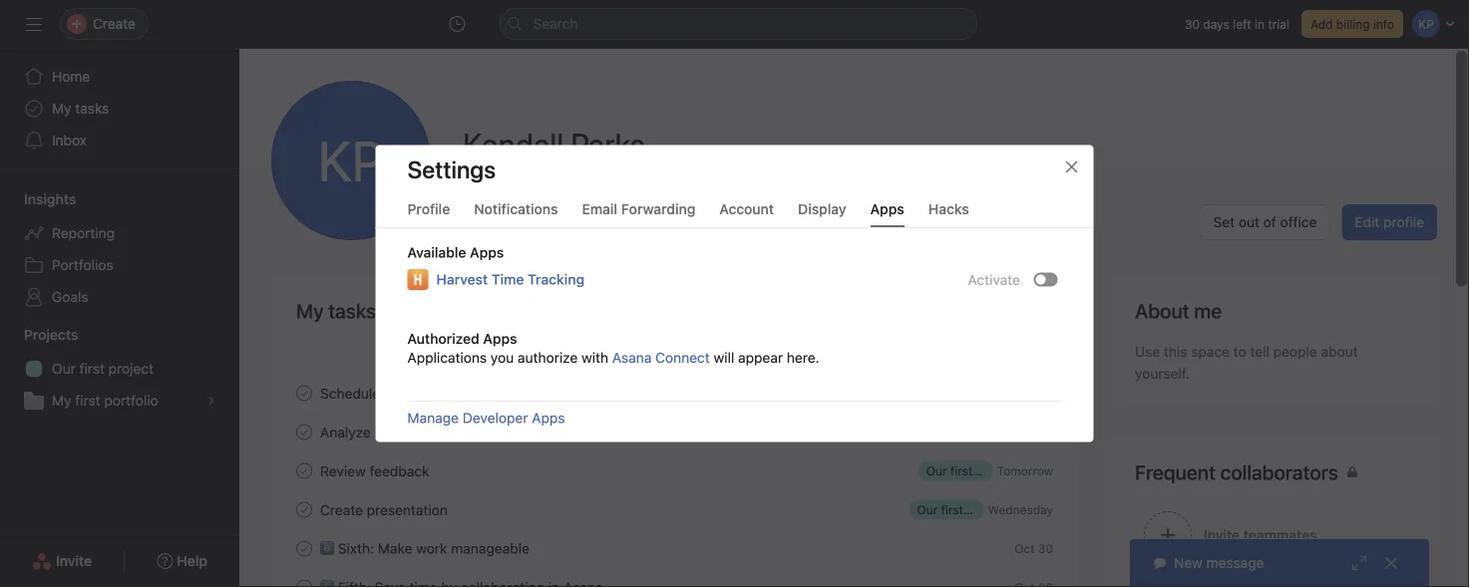 Task type: describe. For each thing, give the bounding box(es) containing it.
analyze results
[[320, 424, 418, 441]]

add billing info
[[1311, 17, 1394, 31]]

10:34am local time
[[483, 173, 604, 190]]

set out of office
[[1213, 214, 1317, 230]]

6️⃣
[[320, 540, 334, 557]]

insights element
[[0, 182, 239, 317]]

new message
[[1174, 555, 1264, 572]]

work
[[416, 540, 447, 557]]

projects element
[[0, 317, 239, 421]]

manage developer apps link
[[407, 410, 565, 426]]

completed image for create
[[292, 498, 316, 522]]

completed checkbox for review feedback
[[292, 459, 316, 483]]

hacks button
[[928, 201, 969, 227]]

apps up time
[[470, 244, 504, 261]]

completed image for 6️⃣
[[292, 537, 316, 561]]

applications
[[407, 350, 487, 366]]

forwarding
[[621, 201, 696, 217]]

2 tomorrow from the top
[[997, 464, 1053, 478]]

available
[[407, 244, 466, 261]]

apps left hacks
[[870, 201, 904, 217]]

completed image for schedule
[[292, 382, 316, 405]]

tell
[[1250, 344, 1270, 360]]

10:34am
[[483, 173, 539, 190]]

office
[[1280, 214, 1317, 230]]

inbox
[[52, 132, 87, 149]]

our for create presentation
[[917, 503, 938, 517]]

schedule
[[320, 385, 380, 402]]

sixth:
[[338, 540, 374, 557]]

a
[[384, 385, 391, 402]]

insights button
[[0, 190, 76, 209]]

our for review feedback
[[926, 464, 947, 478]]

manage
[[407, 410, 459, 426]]

left
[[1233, 17, 1251, 31]]

completed checkbox for 6️⃣ sixth: make work manageable
[[292, 537, 316, 561]]

in
[[1255, 17, 1265, 31]]

edit profile
[[1355, 214, 1424, 230]]

completed checkbox for analyze results
[[292, 420, 316, 444]]

completed image for analyze
[[292, 420, 316, 444]]

completed checkbox for create presentation
[[292, 498, 316, 522]]

my for my tasks
[[52, 100, 71, 117]]

kp
[[318, 128, 384, 193]]

email forwarding
[[582, 201, 696, 217]]

asana connect link
[[612, 350, 710, 366]]

review
[[320, 463, 366, 479]]

settings
[[407, 155, 496, 183]]

0 vertical spatial project
[[108, 361, 154, 377]]

billing
[[1336, 17, 1370, 31]]

authorized
[[407, 331, 479, 347]]

about me
[[1135, 299, 1222, 323]]

insights
[[24, 191, 76, 207]]

profile
[[1383, 214, 1424, 230]]

portfolio
[[104, 392, 158, 409]]

appear
[[738, 350, 783, 366]]

first left portfolio
[[75, 392, 100, 409]]

notifications
[[474, 201, 558, 217]]

6️⃣ sixth: make work manageable
[[320, 540, 530, 557]]

my tasks
[[296, 299, 376, 323]]

create presentation
[[320, 502, 448, 518]]

yourself.
[[1135, 366, 1190, 382]]

portfolios link
[[12, 249, 227, 281]]

harvest time tracking
[[436, 271, 585, 288]]

connect
[[655, 350, 710, 366]]

projects button
[[0, 325, 78, 345]]

account button
[[719, 201, 774, 227]]

goals link
[[12, 281, 227, 313]]

activate
[[968, 272, 1020, 288]]

search
[[533, 15, 578, 32]]

add
[[1311, 17, 1333, 31]]

asana
[[612, 350, 652, 366]]

hide sidebar image
[[26, 16, 42, 32]]

results
[[375, 424, 418, 441]]

apps right developer
[[532, 410, 565, 426]]

info
[[1373, 17, 1394, 31]]

edit
[[1355, 214, 1380, 230]]

harvest time tracking link
[[436, 269, 585, 291]]

time
[[492, 271, 524, 288]]

about
[[1321, 344, 1358, 360]]

people
[[1273, 344, 1317, 360]]

project for create presentation
[[967, 503, 1006, 517]]

profile button
[[407, 201, 450, 227]]

our first project for create presentation
[[917, 503, 1006, 517]]

0 vertical spatial close image
[[1064, 159, 1080, 175]]

apps button
[[870, 201, 904, 227]]

my tasks link
[[12, 93, 227, 125]]

to
[[1234, 344, 1246, 360]]

frequent collaborators
[[1135, 461, 1338, 484]]



Task type: locate. For each thing, give the bounding box(es) containing it.
wednesday button
[[988, 503, 1053, 517]]

our first project link up portfolio
[[12, 353, 227, 385]]

my down projects
[[52, 392, 71, 409]]

available apps
[[407, 244, 504, 261]]

projects
[[24, 327, 78, 343]]

inbox link
[[12, 125, 227, 157]]

my tasks
[[52, 100, 109, 117]]

our inside projects element
[[52, 361, 76, 377]]

oct 30
[[1014, 542, 1053, 556]]

0 horizontal spatial 30
[[1038, 542, 1053, 556]]

1 vertical spatial tomorrow
[[997, 464, 1053, 478]]

harvest
[[436, 271, 488, 288]]

apps up the you
[[483, 331, 517, 347]]

with
[[582, 350, 608, 366]]

1 vertical spatial 30
[[1038, 542, 1053, 556]]

completed image left 6️⃣
[[292, 537, 316, 561]]

profile
[[407, 201, 450, 217]]

2 completed checkbox from the top
[[292, 459, 316, 483]]

set out of office button
[[1200, 204, 1330, 240]]

0 horizontal spatial close image
[[1064, 159, 1080, 175]]

project up portfolio
[[108, 361, 154, 377]]

completed image left analyze
[[292, 420, 316, 444]]

feedback
[[370, 463, 429, 479]]

completed image
[[292, 459, 316, 483], [292, 498, 316, 522], [292, 576, 316, 587]]

first left tomorrow button
[[950, 464, 973, 478]]

1 vertical spatial project
[[976, 464, 1016, 478]]

out
[[1239, 214, 1260, 230]]

project down tomorrow button
[[967, 503, 1006, 517]]

display
[[798, 201, 846, 217]]

tomorrow
[[997, 425, 1053, 439], [997, 464, 1053, 478]]

make
[[378, 540, 412, 557]]

use this space to tell people about yourself.
[[1135, 344, 1358, 382]]

first left wednesday button
[[941, 503, 963, 517]]

1 vertical spatial my
[[52, 392, 71, 409]]

authorize
[[518, 350, 578, 366]]

1 vertical spatial completed image
[[292, 420, 316, 444]]

create
[[320, 502, 363, 518]]

tasks
[[75, 100, 109, 117]]

project
[[108, 361, 154, 377], [976, 464, 1016, 478], [967, 503, 1006, 517]]

my inside projects element
[[52, 392, 71, 409]]

our first project link for create presentation
[[909, 500, 1006, 520]]

our first project link down tomorrow button
[[909, 500, 1006, 520]]

our left tomorrow button
[[926, 464, 947, 478]]

this
[[1164, 344, 1187, 360]]

apps inside authorized apps applications you authorize with asana connect will appear here.
[[483, 331, 517, 347]]

oct 30 button
[[1014, 542, 1053, 556]]

authorized apps applications you authorize with asana connect will appear here.
[[407, 331, 819, 366]]

completed checkbox left analyze
[[292, 420, 316, 444]]

tomorrow up tomorrow button
[[997, 425, 1053, 439]]

our first project inside projects element
[[52, 361, 154, 377]]

3 completed checkbox from the top
[[292, 498, 316, 522]]

0 vertical spatial our first project
[[52, 361, 154, 377]]

1 vertical spatial our first project
[[926, 464, 1016, 478]]

meeting
[[395, 385, 447, 402]]

review feedback
[[320, 463, 429, 479]]

0 vertical spatial tomorrow
[[997, 425, 1053, 439]]

time
[[576, 173, 604, 190]]

project up wednesday button
[[976, 464, 1016, 478]]

0 vertical spatial completed image
[[292, 459, 316, 483]]

2 vertical spatial our first project
[[917, 503, 1006, 517]]

our first project link for review feedback
[[918, 461, 1016, 481]]

presentation
[[367, 502, 448, 518]]

0 vertical spatial our first project link
[[12, 353, 227, 385]]

my inside 'link'
[[52, 100, 71, 117]]

2 vertical spatial our
[[917, 503, 938, 517]]

first up my first portfolio on the left bottom of the page
[[79, 361, 105, 377]]

global element
[[0, 49, 239, 169]]

local
[[542, 173, 572, 190]]

my left tasks
[[52, 100, 71, 117]]

our first project link
[[12, 353, 227, 385], [918, 461, 1016, 481], [909, 500, 1006, 520]]

1 completed image from the top
[[292, 382, 316, 405]]

completed image for review
[[292, 459, 316, 483]]

add billing info button
[[1302, 10, 1403, 38]]

you
[[491, 350, 514, 366]]

30 left days
[[1185, 17, 1200, 31]]

2 completed image from the top
[[292, 498, 316, 522]]

completed checkbox left 6️⃣
[[292, 537, 316, 561]]

my first portfolio
[[52, 392, 158, 409]]

my
[[52, 100, 71, 117], [52, 392, 71, 409]]

project for review feedback
[[976, 464, 1016, 478]]

apps
[[870, 201, 904, 217], [470, 244, 504, 261], [483, 331, 517, 347], [532, 410, 565, 426]]

tomorrow up wednesday button
[[997, 464, 1053, 478]]

our left the wednesday
[[917, 503, 938, 517]]

display button
[[798, 201, 846, 227]]

2 vertical spatial completed image
[[292, 537, 316, 561]]

close image
[[1064, 159, 1080, 175], [1383, 556, 1399, 572]]

switch
[[1034, 273, 1058, 287]]

goals
[[52, 289, 88, 305]]

expand new message image
[[1351, 556, 1367, 572]]

kendall parks
[[463, 126, 645, 164]]

2 completed checkbox from the top
[[292, 576, 316, 587]]

1 vertical spatial completed image
[[292, 498, 316, 522]]

4 completed checkbox from the top
[[292, 537, 316, 561]]

our first project up my first portfolio on the left bottom of the page
[[52, 361, 154, 377]]

first
[[79, 361, 105, 377], [75, 392, 100, 409], [950, 464, 973, 478], [941, 503, 963, 517]]

edit profile button
[[1342, 204, 1437, 240]]

2 vertical spatial our first project link
[[909, 500, 1006, 520]]

home
[[52, 68, 90, 85]]

reporting
[[52, 225, 115, 241]]

use
[[1135, 344, 1160, 360]]

set
[[1213, 214, 1235, 230]]

schedule a meeting
[[320, 385, 447, 402]]

0 vertical spatial completed image
[[292, 382, 316, 405]]

0 vertical spatial my
[[52, 100, 71, 117]]

1 horizontal spatial close image
[[1383, 556, 1399, 572]]

completed image
[[292, 382, 316, 405], [292, 420, 316, 444], [292, 537, 316, 561]]

2 completed image from the top
[[292, 420, 316, 444]]

notifications button
[[474, 201, 558, 227]]

Completed checkbox
[[292, 382, 316, 405], [292, 576, 316, 587]]

30 right the oct
[[1038, 542, 1053, 556]]

1 horizontal spatial 30
[[1185, 17, 1200, 31]]

1 vertical spatial completed checkbox
[[292, 576, 316, 587]]

completed image left schedule
[[292, 382, 316, 405]]

1 vertical spatial our
[[926, 464, 947, 478]]

3 completed image from the top
[[292, 537, 316, 561]]

completed checkbox left review
[[292, 459, 316, 483]]

0 vertical spatial 30
[[1185, 17, 1200, 31]]

our
[[52, 361, 76, 377], [926, 464, 947, 478], [917, 503, 938, 517]]

my for my first portfolio
[[52, 392, 71, 409]]

2 vertical spatial completed image
[[292, 576, 316, 587]]

1 tomorrow from the top
[[997, 425, 1053, 439]]

1 my from the top
[[52, 100, 71, 117]]

manage developer apps
[[407, 410, 565, 426]]

tomorrow button
[[997, 464, 1053, 478]]

invite button
[[19, 544, 105, 579]]

email
[[582, 201, 617, 217]]

search button
[[499, 8, 978, 40]]

2 vertical spatial project
[[967, 503, 1006, 517]]

days
[[1203, 17, 1229, 31]]

30 days left in trial
[[1185, 17, 1290, 31]]

oct
[[1014, 542, 1035, 556]]

search list box
[[499, 8, 978, 40]]

developer
[[463, 410, 528, 426]]

completed checkbox left the create
[[292, 498, 316, 522]]

our first project down tomorrow button
[[917, 503, 1006, 517]]

email forwarding button
[[582, 201, 696, 227]]

tracking
[[528, 271, 585, 288]]

1 completed checkbox from the top
[[292, 420, 316, 444]]

1 completed checkbox from the top
[[292, 382, 316, 405]]

0 vertical spatial completed checkbox
[[292, 382, 316, 405]]

1 completed image from the top
[[292, 459, 316, 483]]

0 vertical spatial our
[[52, 361, 76, 377]]

space
[[1191, 344, 1230, 360]]

3 completed image from the top
[[292, 576, 316, 587]]

reporting link
[[12, 217, 227, 249]]

our first project for review feedback
[[926, 464, 1016, 478]]

here.
[[787, 350, 819, 366]]

our first project up wednesday button
[[926, 464, 1016, 478]]

1 vertical spatial close image
[[1383, 556, 1399, 572]]

Completed checkbox
[[292, 420, 316, 444], [292, 459, 316, 483], [292, 498, 316, 522], [292, 537, 316, 561]]

our first project link up wednesday button
[[918, 461, 1016, 481]]

wednesday
[[988, 503, 1053, 517]]

of
[[1263, 214, 1276, 230]]

1 vertical spatial our first project link
[[918, 461, 1016, 481]]

will
[[714, 350, 734, 366]]

2 my from the top
[[52, 392, 71, 409]]

our down projects
[[52, 361, 76, 377]]

hacks
[[928, 201, 969, 217]]



Task type: vqa. For each thing, say whether or not it's contained in the screenshot.
option
no



